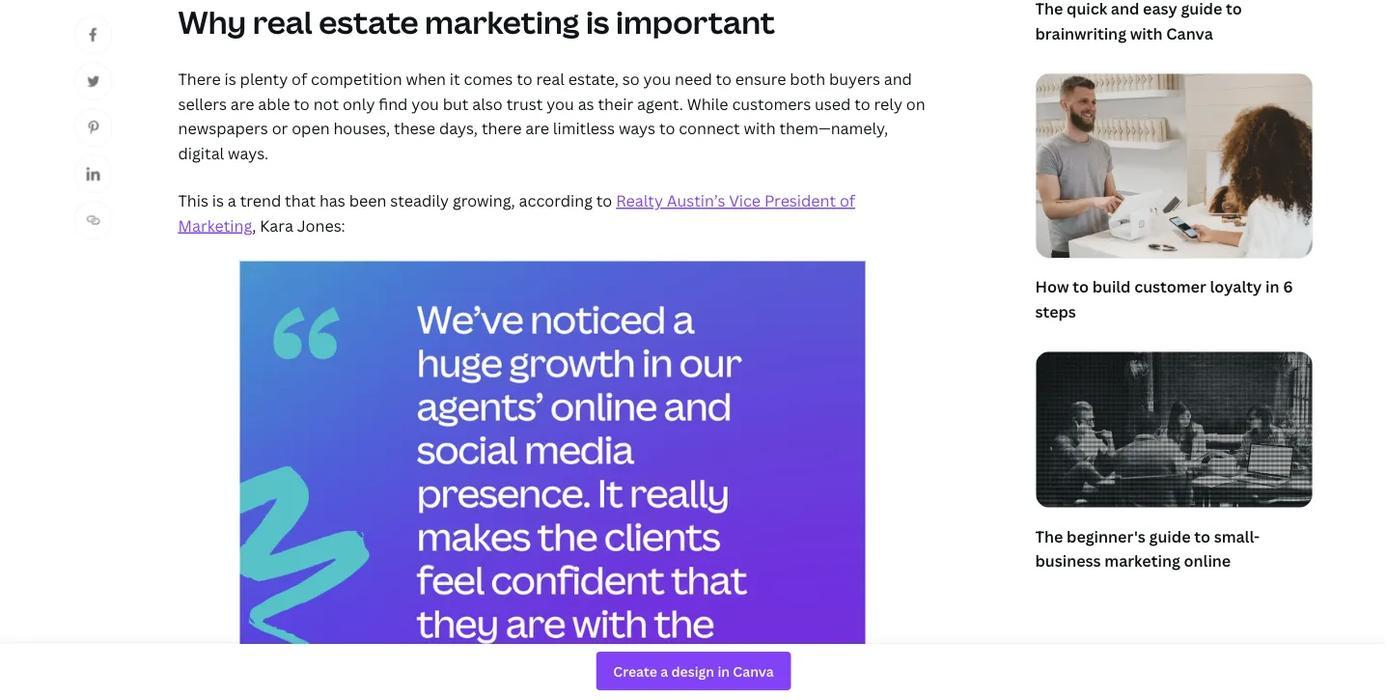Task type: vqa. For each thing, say whether or not it's contained in the screenshot.
their
yes



Task type: describe. For each thing, give the bounding box(es) containing it.
beginner's
[[1067, 526, 1146, 546]]

customers
[[732, 93, 811, 114]]

sellers
[[178, 93, 227, 114]]

0 vertical spatial marketing
[[425, 0, 580, 42]]

realty
[[616, 190, 663, 211]]

to down agent.
[[659, 118, 675, 138]]

these
[[394, 118, 436, 138]]

austin's
[[667, 190, 726, 211]]

ways
[[619, 118, 656, 138]]

customer
[[1135, 276, 1207, 297]]

to left "realty"
[[597, 190, 613, 211]]

guide inside "the beginner's guide to small- business marketing online"
[[1150, 526, 1191, 546]]

buyers
[[830, 68, 881, 89]]

online
[[1185, 550, 1232, 571]]

competition
[[311, 68, 402, 89]]

the beginner's guide to small- business marketing online link
[[1036, 351, 1314, 577]]

is for of
[[212, 190, 224, 211]]

to left not at the top left
[[294, 93, 310, 114]]

days,
[[439, 118, 478, 138]]

on
[[907, 93, 926, 114]]

, kara jones:
[[252, 215, 345, 236]]

steadily
[[390, 190, 449, 211]]

how to build customer loyalty in 6 steps link
[[1036, 73, 1314, 328]]

why real estate marketing is important
[[178, 0, 775, 42]]

according
[[519, 190, 593, 211]]

both
[[790, 68, 826, 89]]

comes
[[464, 68, 513, 89]]

ensure
[[736, 68, 787, 89]]

used
[[815, 93, 851, 114]]

1 horizontal spatial are
[[526, 118, 549, 138]]

to left the "rely"
[[855, 93, 871, 114]]

that
[[285, 190, 316, 211]]

been
[[349, 190, 387, 211]]

ways.
[[228, 142, 269, 163]]

realty austin's vice president of marketing link
[[178, 190, 856, 236]]

2 horizontal spatial is
[[586, 0, 610, 42]]

to inside 'the quick and easy guide to brainwriting with canva'
[[1227, 0, 1243, 19]]

it
[[450, 68, 460, 89]]

why
[[178, 0, 246, 42]]

there is plenty of competition when it comes to real estate, so you need to ensure both buyers and sellers are able to not only find you but also trust you as their agent. while customers used to rely on newspapers or open houses, these days, there are limitless ways to connect with them—namely, digital ways.
[[178, 68, 926, 163]]

rely
[[874, 93, 903, 114]]

steps
[[1036, 301, 1077, 322]]

estate
[[319, 0, 419, 42]]

this is a trend that has been steadily growing, according to
[[178, 190, 616, 211]]

of inside realty austin's vice president of marketing
[[840, 190, 856, 211]]

easy
[[1144, 0, 1178, 19]]

0 horizontal spatial real
[[253, 0, 313, 42]]

find
[[379, 93, 408, 114]]

their
[[598, 93, 634, 114]]

digital
[[178, 142, 224, 163]]

6
[[1284, 276, 1294, 297]]

there
[[178, 68, 221, 89]]

need
[[675, 68, 712, 89]]

and inside 'the quick and easy guide to brainwriting with canva'
[[1111, 0, 1140, 19]]

as
[[578, 93, 595, 114]]

the for the quick and easy guide to brainwriting with canva
[[1036, 0, 1064, 19]]

president
[[765, 190, 836, 211]]

realty austin's vice president of marketing
[[178, 190, 856, 236]]

open
[[292, 118, 330, 138]]

small-
[[1215, 526, 1260, 546]]

marketing inside "the beginner's guide to small- business marketing online"
[[1105, 550, 1181, 571]]

loyalty
[[1211, 276, 1262, 297]]

vice
[[729, 190, 761, 211]]

brainwriting
[[1036, 23, 1127, 44]]



Task type: locate. For each thing, give the bounding box(es) containing it.
guide
[[1181, 0, 1223, 19], [1150, 526, 1191, 546]]

0 horizontal spatial with
[[744, 118, 776, 138]]

this
[[178, 190, 208, 211]]

are
[[231, 93, 254, 114], [526, 118, 549, 138]]

marketing
[[425, 0, 580, 42], [1105, 550, 1181, 571]]

1 vertical spatial marketing
[[1105, 550, 1181, 571]]

1 horizontal spatial marketing
[[1105, 550, 1181, 571]]

you down "when"
[[412, 93, 439, 114]]

to up online
[[1195, 526, 1211, 546]]

real
[[253, 0, 313, 42], [536, 68, 565, 89]]

the left quick at the right of page
[[1036, 0, 1064, 19]]

real up plenty
[[253, 0, 313, 42]]

0 vertical spatial of
[[292, 68, 307, 89]]

are up newspapers
[[231, 93, 254, 114]]

build
[[1093, 276, 1131, 297]]

but
[[443, 93, 469, 114]]

guide inside 'the quick and easy guide to brainwriting with canva'
[[1181, 0, 1223, 19]]

the beginners' guide to small-business marketing online featured image image
[[1037, 352, 1313, 507]]

,
[[252, 215, 256, 236]]

2 horizontal spatial you
[[644, 68, 671, 89]]

0 vertical spatial real
[[253, 0, 313, 42]]

0 horizontal spatial is
[[212, 190, 224, 211]]

you up agent.
[[644, 68, 671, 89]]

is inside 'there is plenty of competition when it comes to real estate, so you need to ensure both buyers and sellers are able to not only find you but also trust you as their agent. while customers used to rely on newspapers or open houses, these days, there are limitless ways to connect with them—namely, digital ways.'
[[225, 68, 236, 89]]

1 vertical spatial are
[[526, 118, 549, 138]]

2 vertical spatial is
[[212, 190, 224, 211]]

1 vertical spatial real
[[536, 68, 565, 89]]

0 horizontal spatial and
[[884, 68, 913, 89]]

marketing down beginner's
[[1105, 550, 1181, 571]]

growing,
[[453, 190, 515, 211]]

is
[[586, 0, 610, 42], [225, 68, 236, 89], [212, 190, 224, 211]]

0 horizontal spatial of
[[292, 68, 307, 89]]

and left easy
[[1111, 0, 1140, 19]]

the inside "the beginner's guide to small- business marketing online"
[[1036, 526, 1064, 546]]

guide up canva
[[1181, 0, 1223, 19]]

0 vertical spatial are
[[231, 93, 254, 114]]

the for the beginner's guide to small- business marketing online
[[1036, 526, 1064, 546]]

0 horizontal spatial are
[[231, 93, 254, 114]]

of right the president
[[840, 190, 856, 211]]

is left a
[[212, 190, 224, 211]]

1 vertical spatial the
[[1036, 526, 1064, 546]]

limitless
[[553, 118, 615, 138]]

the up business
[[1036, 526, 1064, 546]]

1 vertical spatial of
[[840, 190, 856, 211]]

1 horizontal spatial you
[[547, 93, 574, 114]]

or
[[272, 118, 288, 138]]

1 horizontal spatial of
[[840, 190, 856, 211]]

real inside 'there is plenty of competition when it comes to real estate, so you need to ensure both buyers and sellers are able to not only find you but also trust you as their agent. while customers used to rely on newspapers or open houses, these days, there are limitless ways to connect with them—namely, digital ways.'
[[536, 68, 565, 89]]

0 vertical spatial with
[[1131, 23, 1163, 44]]

how
[[1036, 276, 1070, 297]]

are down the "trust"
[[526, 118, 549, 138]]

to inside how to build customer loyalty in 6 steps
[[1073, 276, 1089, 297]]

of inside 'there is plenty of competition when it comes to real estate, so you need to ensure both buyers and sellers are able to not only find you but also trust you as their agent. while customers used to rely on newspapers or open houses, these days, there are limitless ways to connect with them—namely, digital ways.'
[[292, 68, 307, 89]]

1 horizontal spatial real
[[536, 68, 565, 89]]

to
[[1227, 0, 1243, 19], [517, 68, 533, 89], [716, 68, 732, 89], [294, 93, 310, 114], [855, 93, 871, 114], [659, 118, 675, 138], [597, 190, 613, 211], [1073, 276, 1089, 297], [1195, 526, 1211, 546]]

with down easy
[[1131, 23, 1163, 44]]

canva
[[1167, 23, 1214, 44]]

and
[[1111, 0, 1140, 19], [884, 68, 913, 89]]

connect
[[679, 118, 740, 138]]

trend
[[240, 190, 281, 211]]

the inside 'the quick and easy guide to brainwriting with canva'
[[1036, 0, 1064, 19]]

and up the "rely"
[[884, 68, 913, 89]]

0 horizontal spatial you
[[412, 93, 439, 114]]

them—namely,
[[780, 118, 889, 138]]

1 vertical spatial is
[[225, 68, 236, 89]]

houses,
[[334, 118, 390, 138]]

guide up online
[[1150, 526, 1191, 546]]

so
[[623, 68, 640, 89]]

to right how
[[1073, 276, 1089, 297]]

you
[[644, 68, 671, 89], [412, 93, 439, 114], [547, 93, 574, 114]]

the quick and easy guide to brainwriting with canva
[[1036, 0, 1243, 44]]

with
[[1131, 23, 1163, 44], [744, 118, 776, 138]]

kara
[[260, 215, 293, 236]]

newspapers
[[178, 118, 268, 138]]

when
[[406, 68, 446, 89]]

real up the "trust"
[[536, 68, 565, 89]]

of right plenty
[[292, 68, 307, 89]]

0 vertical spatial the
[[1036, 0, 1064, 19]]

and inside 'there is plenty of competition when it comes to real estate, so you need to ensure both buyers and sellers are able to not only find you but also trust you as their agent. while customers used to rely on newspapers or open houses, these days, there are limitless ways to connect with them—namely, digital ways.'
[[884, 68, 913, 89]]

1 vertical spatial guide
[[1150, 526, 1191, 546]]

jones:
[[297, 215, 345, 236]]

business
[[1036, 550, 1101, 571]]

1 horizontal spatial and
[[1111, 0, 1140, 19]]

has
[[320, 190, 346, 211]]

there
[[482, 118, 522, 138]]

of
[[292, 68, 307, 89], [840, 190, 856, 211]]

only
[[343, 93, 375, 114]]

marketing up comes
[[425, 0, 580, 42]]

1 horizontal spatial is
[[225, 68, 236, 89]]

1 vertical spatial and
[[884, 68, 913, 89]]

estate,
[[568, 68, 619, 89]]

1 vertical spatial with
[[744, 118, 776, 138]]

with inside 'there is plenty of competition when it comes to real estate, so you need to ensure both buyers and sellers are able to not only find you but also trust you as their agent. while customers used to rely on newspapers or open houses, these days, there are limitless ways to connect with them—namely, digital ways.'
[[744, 118, 776, 138]]

to right easy
[[1227, 0, 1243, 19]]

with down customers
[[744, 118, 776, 138]]

the quick and easy guide to brainwriting with canva link
[[1036, 0, 1314, 50]]

able
[[258, 93, 290, 114]]

to inside "the beginner's guide to small- business marketing online"
[[1195, 526, 1211, 546]]

with inside 'the quick and easy guide to brainwriting with canva'
[[1131, 23, 1163, 44]]

how to build customer loyalty in 6 steps
[[1036, 276, 1294, 322]]

is up estate, in the left of the page
[[586, 0, 610, 42]]

not
[[314, 93, 339, 114]]

the beginner's guide to small- business marketing online
[[1036, 526, 1260, 571]]

2 the from the top
[[1036, 526, 1064, 546]]

0 vertical spatial and
[[1111, 0, 1140, 19]]

to up the "trust"
[[517, 68, 533, 89]]

also
[[473, 93, 503, 114]]

1 horizontal spatial with
[[1131, 23, 1163, 44]]

the
[[1036, 0, 1064, 19], [1036, 526, 1064, 546]]

0 vertical spatial guide
[[1181, 0, 1223, 19]]

is right the there
[[225, 68, 236, 89]]

you left as
[[547, 93, 574, 114]]

to up while on the top of page
[[716, 68, 732, 89]]

agent.
[[637, 93, 684, 114]]

in
[[1266, 276, 1280, 297]]

while
[[687, 93, 729, 114]]

a
[[228, 190, 236, 211]]

1 the from the top
[[1036, 0, 1064, 19]]

0 vertical spatial is
[[586, 0, 610, 42]]

quick
[[1067, 0, 1108, 19]]

is for marketing
[[225, 68, 236, 89]]

trust
[[507, 93, 543, 114]]

0 horizontal spatial marketing
[[425, 0, 580, 42]]

important
[[616, 0, 775, 42]]

marketing
[[178, 215, 252, 236]]

plenty
[[240, 68, 288, 89]]



